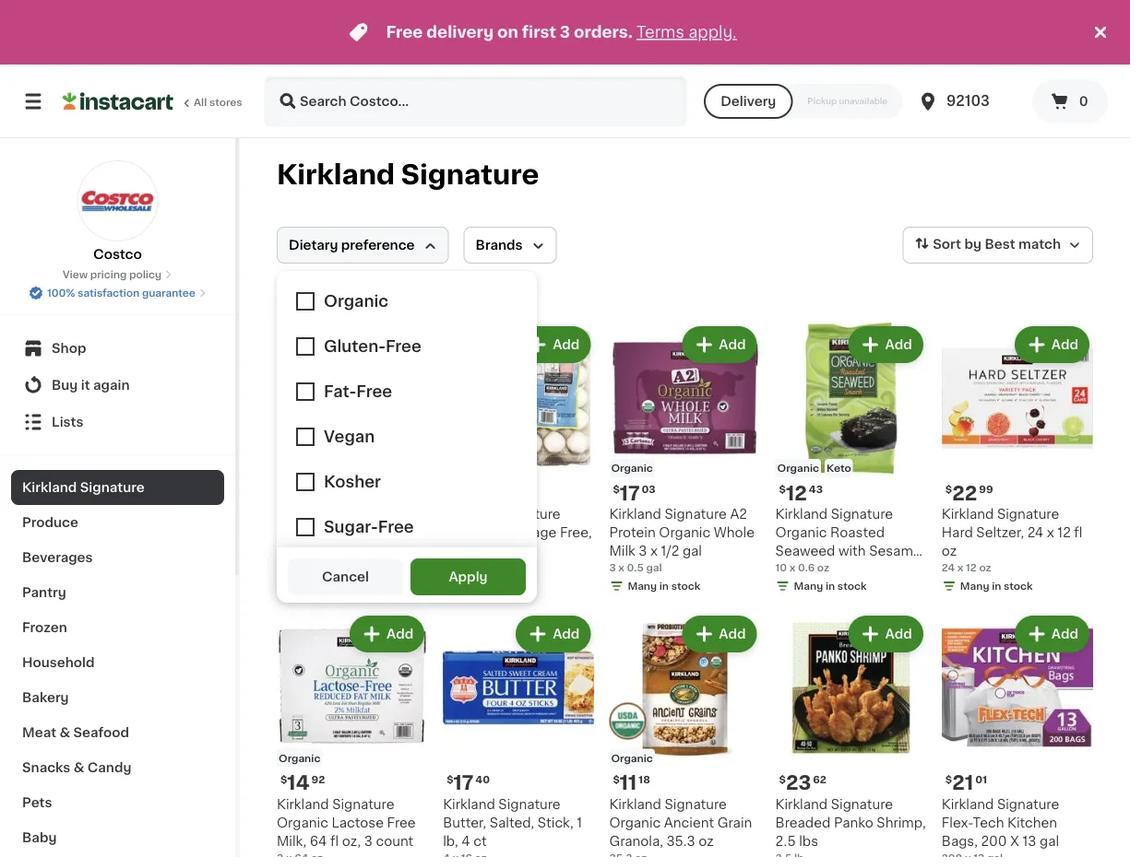 Task type: locate. For each thing, give the bounding box(es) containing it.
5 many in stock from the left
[[960, 582, 1033, 592]]

signature inside kirkland signature flex-tech kitchen bags, 200 x 13 gal
[[997, 798, 1059, 811]]

add button for $ 12 43
[[850, 328, 921, 362]]

best
[[985, 238, 1015, 251]]

kirkland signature up produce
[[22, 482, 145, 495]]

12 right seltzer, on the right bottom
[[1058, 527, 1071, 540]]

kirkland up breaded
[[776, 798, 828, 811]]

salted,
[[490, 817, 534, 830]]

$ inside $ 22 99
[[945, 485, 952, 495]]

many in stock for 06
[[295, 582, 368, 592]]

eggs, up dozen
[[483, 527, 519, 540]]

signature inside kirkland signature large eggs, cage free, 5 dozen 60 ct
[[498, 509, 561, 521]]

14
[[287, 774, 310, 793]]

many down the hard
[[960, 582, 989, 592]]

1 many in stock from the left
[[295, 582, 368, 592]]

0 horizontal spatial 17
[[453, 774, 474, 793]]

organic up 1/2
[[659, 527, 711, 540]]

a
[[409, 545, 418, 558]]

signature inside 'kirkland signature hard seltzer, 24 x 12 fl oz 24 x 12 oz'
[[997, 509, 1059, 521]]

stock for 22
[[1004, 582, 1033, 592]]

kirkland inside kirkland signature flex-tech kitchen bags, 200 x 13 gal
[[942, 798, 994, 811]]

1 vertical spatial 17
[[453, 774, 474, 793]]

0 vertical spatial &
[[59, 727, 70, 740]]

0 vertical spatial eggs,
[[483, 527, 519, 540]]

product group
[[277, 323, 428, 598], [443, 323, 595, 598], [609, 323, 761, 598], [776, 323, 927, 598], [942, 323, 1093, 598], [277, 613, 428, 858], [443, 613, 595, 858], [609, 613, 761, 858], [776, 613, 927, 858], [942, 613, 1093, 858]]

signature up salted,
[[498, 798, 561, 811]]

$ 12 43
[[779, 484, 823, 503]]

add for $ 12 43
[[885, 339, 912, 352]]

2 horizontal spatial 12
[[1058, 527, 1071, 540]]

kirkland down 11 06 in the bottom left of the page
[[277, 509, 329, 521]]

0 vertical spatial free
[[386, 24, 423, 40]]

64
[[310, 835, 327, 848]]

buy it again
[[52, 379, 130, 392]]

breaded
[[776, 817, 831, 830]]

hard
[[942, 527, 973, 540]]

None search field
[[264, 76, 688, 127]]

fl inside the kirkland signature organic lactose free milk, 64 fl oz, 3 count
[[330, 835, 339, 848]]

in down 0.60
[[826, 582, 835, 592]]

in down 'kirkland signature hard seltzer, 24 x 12 fl oz 24 x 12 oz'
[[992, 582, 1001, 592]]

kirkland for lactose
[[277, 798, 329, 811]]

$ left 01
[[945, 775, 952, 785]]

$ 11 18
[[613, 774, 650, 793]]

3 right first
[[560, 24, 570, 40]]

add button for $ 22 99
[[1016, 328, 1088, 362]]

5
[[443, 545, 452, 558]]

0
[[1079, 95, 1088, 108]]

baby link
[[11, 821, 224, 856]]

21
[[952, 774, 974, 793]]

2 many from the left
[[628, 582, 657, 592]]

signature
[[401, 162, 539, 188], [80, 482, 145, 495], [332, 509, 394, 521], [665, 509, 727, 521], [498, 509, 561, 521], [831, 509, 893, 521], [997, 509, 1059, 521], [332, 798, 394, 811], [665, 798, 727, 811], [498, 798, 561, 811], [831, 798, 893, 811], [997, 798, 1059, 811]]

fl inside 'kirkland signature hard seltzer, 24 x 12 fl oz 24 x 12 oz'
[[1074, 527, 1083, 540]]

& right meat
[[59, 727, 70, 740]]

$ inside $ 17 03
[[613, 485, 620, 495]]

gal right 13
[[1040, 835, 1059, 848]]

signature for lactose
[[332, 798, 394, 811]]

5 stock from the left
[[1004, 582, 1033, 592]]

0 vertical spatial 11
[[287, 484, 304, 503]]

household link
[[11, 646, 224, 681]]

pasture
[[332, 527, 381, 540]]

0 horizontal spatial gal
[[646, 563, 662, 574]]

organic up "granola,"
[[609, 817, 661, 830]]

fl right 64
[[330, 835, 339, 848]]

0.6
[[798, 563, 815, 574]]

kirkland down $ 11 18
[[609, 798, 661, 811]]

4 stock from the left
[[838, 582, 867, 592]]

in right the apply
[[493, 582, 503, 592]]

43
[[809, 485, 823, 495]]

kirkland up butter,
[[443, 798, 495, 811]]

1 horizontal spatial 17
[[620, 484, 640, 503]]

fl right seltzer, on the right bottom
[[1074, 527, 1083, 540]]

kirkland inside 'kirkland signature organic ancient grain granola, 35.3 oz'
[[609, 798, 661, 811]]

oz, down with
[[833, 564, 852, 577]]

&
[[59, 727, 70, 740], [74, 762, 84, 775]]

$ for $ 22 99
[[945, 485, 952, 495]]

gal inside kirkland signature flex-tech kitchen bags, 200 x 13 gal
[[1040, 835, 1059, 848]]

$ 17 03
[[613, 484, 656, 503]]

kirkland inside kirkland signature large eggs, cage free, 5 dozen 60 ct
[[443, 509, 495, 521]]

kirkland up large
[[443, 509, 495, 521]]

1 horizontal spatial 12
[[966, 563, 977, 574]]

92103 button
[[917, 76, 1028, 127]]

signature up cage
[[498, 509, 561, 521]]

$ inside the $ 17 40
[[447, 775, 453, 785]]

preference
[[341, 239, 415, 252]]

92
[[311, 775, 325, 785]]

1 stock from the left
[[339, 582, 368, 592]]

signature up kitchen
[[997, 798, 1059, 811]]

organic up seaweed
[[776, 527, 827, 540]]

ct inside 'kirkland signature butter, salted, stick, 1 lb, 4 ct'
[[474, 835, 487, 848]]

signature for ancient
[[665, 798, 727, 811]]

many down 0.60
[[794, 582, 823, 592]]

granola,
[[609, 835, 663, 848]]

$ left 43
[[779, 485, 786, 495]]

$ inside $ 11 18
[[613, 775, 620, 785]]

organic up 14
[[279, 754, 321, 764]]

10 inside the 'kirkland signature organic roasted seaweed with sesame oil, 0.60 oz, 10 ct'
[[855, 564, 870, 577]]

many in stock down 0.60
[[794, 582, 867, 592]]

household
[[22, 657, 95, 670]]

sort by
[[933, 238, 982, 251]]

pantry link
[[11, 576, 224, 611]]

$ left 18
[[613, 775, 620, 785]]

$ inside the $ 14 92
[[280, 775, 287, 785]]

1 horizontal spatial oz,
[[833, 564, 852, 577]]

gal
[[683, 545, 702, 558], [646, 563, 662, 574], [1040, 835, 1059, 848]]

oz down seltzer, on the right bottom
[[979, 563, 991, 574]]

kirkland inside the kirkland signature breaded panko shrimp, 2.5 lbs
[[776, 798, 828, 811]]

1 horizontal spatial kirkland signature
[[277, 162, 539, 188]]

03
[[642, 485, 656, 495]]

free delivery on first 3 orders. terms apply.
[[386, 24, 737, 40]]

signature inside kirkland signature a2 protein organic whole milk 3 x 1/2 gal 3 x 0.5 gal
[[665, 509, 727, 521]]

with
[[839, 545, 866, 558]]

1 horizontal spatial fl
[[1074, 527, 1083, 540]]

signature up seltzer, on the right bottom
[[997, 509, 1059, 521]]

ct right 4
[[474, 835, 487, 848]]

24 down raised
[[277, 563, 290, 574]]

5 in from the left
[[992, 582, 1001, 592]]

1 horizontal spatial gal
[[683, 545, 702, 558]]

many for 12
[[794, 582, 823, 592]]

ct down usda
[[335, 564, 349, 577]]

$ inside $ 23 62
[[779, 775, 786, 785]]

$ inside $ 12 43
[[779, 485, 786, 495]]

0 horizontal spatial fl
[[330, 835, 339, 848]]

0 horizontal spatial eggs,
[[277, 564, 313, 577]]

eggs,
[[483, 527, 519, 540], [277, 564, 313, 577]]

kirkland
[[277, 162, 395, 188], [22, 482, 77, 495], [277, 509, 329, 521], [609, 509, 661, 521], [443, 509, 495, 521], [776, 509, 828, 521], [942, 509, 994, 521], [277, 798, 329, 811], [609, 798, 661, 811], [443, 798, 495, 811], [776, 798, 828, 811], [942, 798, 994, 811]]

kirkland down $ 12 43
[[776, 509, 828, 521]]

many in stock down 'kirkland signature hard seltzer, 24 x 12 fl oz 24 x 12 oz'
[[960, 582, 1033, 592]]

signature inside 'kirkland signature organic ancient grain granola, 35.3 oz'
[[665, 798, 727, 811]]

cancel button
[[288, 559, 403, 596]]

signature inside the kirkland signature breaded panko shrimp, 2.5 lbs
[[831, 798, 893, 811]]

oz, inside the kirkland signature organic lactose free milk, 64 fl oz, 3 count
[[342, 835, 361, 848]]

signature for seltzer,
[[997, 509, 1059, 521]]

lists
[[52, 416, 83, 429]]

item badge image
[[609, 703, 646, 740]]

$ left 03
[[613, 485, 620, 495]]

2 vertical spatial gal
[[1040, 835, 1059, 848]]

$ left 99
[[945, 485, 952, 495]]

$ for $ 23 62
[[779, 775, 786, 785]]

many in stock for 17
[[628, 582, 700, 592]]

sort
[[933, 238, 961, 251]]

eggs, inside kirkland signature organic pasture raised usda grade a eggs, 24 ct
[[277, 564, 313, 577]]

1 vertical spatial kirkland signature
[[22, 482, 145, 495]]

costco logo image
[[77, 161, 158, 242]]

signature for pasture
[[332, 509, 394, 521]]

signature up the panko on the right
[[831, 798, 893, 811]]

17 for $ 17 03
[[620, 484, 640, 503]]

kirkland inside kirkland signature organic pasture raised usda grade a eggs, 24 ct
[[277, 509, 329, 521]]

in for 06
[[327, 582, 336, 592]]

3 many in stock from the left
[[461, 582, 534, 592]]

3
[[560, 24, 570, 40], [639, 545, 647, 558], [609, 563, 616, 574], [364, 835, 373, 848]]

x left 0.5
[[618, 563, 624, 574]]

organic up 18
[[611, 754, 653, 764]]

in down 1/2
[[659, 582, 669, 592]]

free,
[[560, 527, 592, 540]]

12 down the hard
[[966, 563, 977, 574]]

kirkland inside kirkland signature a2 protein organic whole milk 3 x 1/2 gal 3 x 0.5 gal
[[609, 509, 661, 521]]

x
[[1047, 527, 1054, 540], [650, 545, 658, 558], [618, 563, 624, 574], [790, 563, 796, 574], [957, 563, 964, 574]]

24 inside kirkland signature organic pasture raised usda grade a eggs, 24 ct
[[316, 564, 332, 577]]

signature inside the kirkland signature organic lactose free milk, 64 fl oz, 3 count
[[332, 798, 394, 811]]

kirkland down the $ 14 92
[[277, 798, 329, 811]]

view pricing policy
[[63, 270, 162, 280]]

1 vertical spatial eggs,
[[277, 564, 313, 577]]

11 left 18
[[620, 774, 637, 793]]

4 many in stock from the left
[[794, 582, 867, 592]]

17 left 40
[[453, 774, 474, 793]]

kirkland inside 'kirkland signature hard seltzer, 24 x 12 fl oz 24 x 12 oz'
[[942, 509, 994, 521]]

kirkland inside the 'kirkland signature organic roasted seaweed with sesame oil, 0.60 oz, 10 ct'
[[776, 509, 828, 521]]

gal right 0.5
[[646, 563, 662, 574]]

signature up "lactose"
[[332, 798, 394, 811]]

3 many from the left
[[461, 582, 491, 592]]

kirkland up flex-
[[942, 798, 994, 811]]

0 horizontal spatial oz,
[[342, 835, 361, 848]]

1 vertical spatial gal
[[646, 563, 662, 574]]

kirkland for tech
[[942, 798, 994, 811]]

1 horizontal spatial 11
[[620, 774, 637, 793]]

10 x 0.6 oz
[[776, 563, 829, 574]]

0 vertical spatial 17
[[620, 484, 640, 503]]

$ left 62
[[779, 775, 786, 785]]

2 stock from the left
[[671, 582, 700, 592]]

fl
[[1074, 527, 1083, 540], [330, 835, 339, 848]]

gal right 1/2
[[683, 545, 702, 558]]

3 stock from the left
[[505, 582, 534, 592]]

kirkland up protein
[[609, 509, 661, 521]]

1 many from the left
[[295, 582, 324, 592]]

1 horizontal spatial &
[[74, 762, 84, 775]]

all
[[194, 97, 207, 107]]

add button for $ 14 92
[[351, 618, 423, 652]]

24 down the hard
[[942, 563, 955, 574]]

again
[[93, 379, 130, 392]]

organic inside the kirkland signature organic lactose free milk, 64 fl oz, 3 count
[[277, 817, 328, 830]]

3 down "lactose"
[[364, 835, 373, 848]]

4 many from the left
[[794, 582, 823, 592]]

pricing
[[90, 270, 127, 280]]

24 down usda
[[316, 564, 332, 577]]

1 vertical spatial free
[[387, 817, 416, 830]]

signature up ancient
[[665, 798, 727, 811]]

signature up whole
[[665, 509, 727, 521]]

1 vertical spatial 12
[[1058, 527, 1071, 540]]

signature for eggs,
[[498, 509, 561, 521]]

1 vertical spatial oz,
[[342, 835, 361, 848]]

0.60
[[800, 564, 830, 577]]

0 vertical spatial oz,
[[833, 564, 852, 577]]

1 in from the left
[[327, 582, 336, 592]]

signature inside the 'kirkland signature organic roasted seaweed with sesame oil, 0.60 oz, 10 ct'
[[831, 509, 893, 521]]

17 left 03
[[620, 484, 640, 503]]

10 down with
[[855, 564, 870, 577]]

kirkland signature up preference
[[277, 162, 539, 188]]

ct
[[292, 563, 303, 574], [460, 563, 470, 574], [335, 564, 349, 577], [873, 564, 886, 577], [474, 835, 487, 848]]

x left 0.6
[[790, 563, 796, 574]]

organic inside kirkland signature a2 protein organic whole milk 3 x 1/2 gal 3 x 0.5 gal
[[659, 527, 711, 540]]

satisfaction
[[78, 288, 140, 298]]

kirkland signature hard seltzer, 24 x 12 fl oz 24 x 12 oz
[[942, 509, 1083, 574]]

1 vertical spatial &
[[74, 762, 84, 775]]

snacks
[[22, 762, 70, 775]]

many down 24 ct
[[295, 582, 324, 592]]

kirkland up the hard
[[942, 509, 994, 521]]

by
[[964, 238, 982, 251]]

11 left 06
[[287, 484, 304, 503]]

many for 06
[[295, 582, 324, 592]]

17
[[620, 484, 640, 503], [453, 774, 474, 793]]

1 vertical spatial fl
[[330, 835, 339, 848]]

stock down 1/2
[[671, 582, 700, 592]]

oz right 0.6
[[817, 563, 829, 574]]

many in stock down usda
[[295, 582, 368, 592]]

oz,
[[833, 564, 852, 577], [342, 835, 361, 848]]

signature up the pasture
[[332, 509, 394, 521]]

free inside limited time offer region
[[386, 24, 423, 40]]

dietary
[[289, 239, 338, 252]]

organic up milk,
[[277, 817, 328, 830]]

x left 1/2
[[650, 545, 658, 558]]

kirkland inside the kirkland signature organic lactose free milk, 64 fl oz, 3 count
[[277, 798, 329, 811]]

signature inside 'kirkland signature butter, salted, stick, 1 lb, 4 ct'
[[498, 798, 561, 811]]

01
[[975, 775, 987, 785]]

0 horizontal spatial &
[[59, 727, 70, 740]]

2 in from the left
[[659, 582, 669, 592]]

10 left 0.6
[[776, 563, 787, 574]]

2 many in stock from the left
[[628, 582, 700, 592]]

kirkland inside 'kirkland signature butter, salted, stick, 1 lb, 4 ct'
[[443, 798, 495, 811]]

signature for protein
[[665, 509, 727, 521]]

oz, inside the 'kirkland signature organic roasted seaweed with sesame oil, 0.60 oz, 10 ct'
[[833, 564, 852, 577]]

kirkland for pasture
[[277, 509, 329, 521]]

stock down with
[[838, 582, 867, 592]]

& left candy
[[74, 762, 84, 775]]

0 vertical spatial fl
[[1074, 527, 1083, 540]]

meat & seafood
[[22, 727, 129, 740]]

many
[[295, 582, 324, 592], [628, 582, 657, 592], [461, 582, 491, 592], [794, 582, 823, 592], [960, 582, 989, 592]]

kirkland for ancient
[[609, 798, 661, 811]]

kirkland for eggs,
[[443, 509, 495, 521]]

ct right "60"
[[460, 563, 470, 574]]

beverages link
[[11, 541, 224, 576]]

1 horizontal spatial 10
[[855, 564, 870, 577]]

kirkland signature
[[277, 162, 539, 188], [22, 482, 145, 495]]

0 horizontal spatial 10
[[776, 563, 787, 574]]

meat
[[22, 727, 56, 740]]

$ for $ 21 01
[[945, 775, 952, 785]]

many in stock down dozen
[[461, 582, 534, 592]]

1/2
[[661, 545, 679, 558]]

best match
[[985, 238, 1061, 251]]

0 vertical spatial 12
[[786, 484, 807, 503]]

signature for salted,
[[498, 798, 561, 811]]

product group containing 22
[[942, 323, 1093, 598]]

1 horizontal spatial eggs,
[[483, 527, 519, 540]]

fl for 64
[[330, 835, 339, 848]]

organic keto
[[777, 464, 851, 474]]

stock
[[339, 582, 368, 592], [671, 582, 700, 592], [505, 582, 534, 592], [838, 582, 867, 592], [1004, 582, 1033, 592]]

product group containing 14
[[277, 613, 428, 858]]

organic up raised
[[277, 527, 328, 540]]

first
[[522, 24, 556, 40]]

4 in from the left
[[826, 582, 835, 592]]

fl for 12
[[1074, 527, 1083, 540]]

add for $ 23 62
[[885, 628, 912, 641]]

$ left 92
[[280, 775, 287, 785]]

many down 0.5
[[628, 582, 657, 592]]

butter,
[[443, 817, 486, 830]]

0 horizontal spatial 11
[[287, 484, 304, 503]]

$ inside $ 21 01
[[945, 775, 952, 785]]

5 many from the left
[[960, 582, 989, 592]]

stock down kirkland signature large eggs, cage free, 5 dozen 60 ct
[[505, 582, 534, 592]]

$ 14 92
[[280, 774, 325, 793]]

2 horizontal spatial gal
[[1040, 835, 1059, 848]]

stock down usda
[[339, 582, 368, 592]]

12 left 43
[[786, 484, 807, 503]]

in down usda
[[327, 582, 336, 592]]

many in stock down 0.5
[[628, 582, 700, 592]]

add button for $ 17 40
[[518, 618, 589, 652]]

ct down sesame
[[873, 564, 886, 577]]

oz down ancient
[[699, 835, 714, 848]]

$ left 40
[[447, 775, 453, 785]]

many for 17
[[628, 582, 657, 592]]

eggs, down raised
[[277, 564, 313, 577]]

keto
[[827, 464, 851, 474]]

60
[[443, 563, 457, 574]]

seafood
[[73, 727, 129, 740]]

stick,
[[538, 817, 574, 830]]

in
[[327, 582, 336, 592], [659, 582, 669, 592], [493, 582, 503, 592], [826, 582, 835, 592], [992, 582, 1001, 592]]

add for $ 17 40
[[553, 628, 580, 641]]

signature inside kirkland signature organic pasture raised usda grade a eggs, 24 ct
[[332, 509, 394, 521]]

stock down 'kirkland signature hard seltzer, 24 x 12 fl oz 24 x 12 oz'
[[1004, 582, 1033, 592]]



Task type: vqa. For each thing, say whether or not it's contained in the screenshot.
'18'
yes



Task type: describe. For each thing, give the bounding box(es) containing it.
guarantee
[[142, 288, 195, 298]]

add for $ 22 99
[[1052, 339, 1078, 352]]

kirkland signature organic pasture raised usda grade a eggs, 24 ct
[[277, 509, 418, 577]]

35.3
[[667, 835, 695, 848]]

0 vertical spatial kirkland signature
[[277, 162, 539, 188]]

count
[[376, 835, 414, 848]]

brands
[[476, 239, 523, 252]]

oil,
[[776, 564, 797, 577]]

$ for $ 14 92
[[280, 775, 287, 785]]

11 06
[[287, 484, 320, 503]]

x down the hard
[[957, 563, 964, 574]]

bakery link
[[11, 681, 224, 716]]

baby
[[22, 832, 57, 845]]

costco link
[[77, 161, 158, 264]]

many in stock for 22
[[960, 582, 1033, 592]]

24 ct
[[277, 563, 303, 574]]

service type group
[[704, 84, 902, 119]]

oz down the hard
[[942, 545, 957, 558]]

kirkland for protein
[[609, 509, 661, 521]]

4
[[462, 835, 470, 848]]

organic inside kirkland signature organic pasture raised usda grade a eggs, 24 ct
[[277, 527, 328, 540]]

signature down search field
[[401, 162, 539, 188]]

$ for $ 12 43
[[779, 485, 786, 495]]

lbs
[[799, 835, 818, 848]]

kirkland for roasted
[[776, 509, 828, 521]]

produce
[[22, 517, 78, 530]]

shrimp,
[[877, 817, 926, 830]]

brands button
[[464, 227, 557, 264]]

18
[[639, 775, 650, 785]]

add button for $ 23 62
[[850, 618, 921, 652]]

100%
[[47, 288, 75, 298]]

dietary preference
[[289, 239, 415, 252]]

oz inside 'kirkland signature organic ancient grain granola, 35.3 oz'
[[699, 835, 714, 848]]

signature for tech
[[997, 798, 1059, 811]]

add for $ 17 03
[[719, 339, 746, 352]]

buy
[[52, 379, 78, 392]]

add for $ 21 01
[[1052, 628, 1078, 641]]

in for 17
[[659, 582, 669, 592]]

13
[[1023, 835, 1036, 848]]

orders.
[[574, 24, 633, 40]]

0 horizontal spatial 12
[[786, 484, 807, 503]]

kitchen
[[1007, 817, 1057, 830]]

grade
[[366, 545, 406, 558]]

ct inside kirkland signature large eggs, cage free, 5 dozen 60 ct
[[460, 563, 470, 574]]

product group containing 12
[[776, 323, 927, 598]]

in for 22
[[992, 582, 1001, 592]]

limited time offer region
[[0, 0, 1090, 65]]

signature for panko
[[831, 798, 893, 811]]

kirkland up produce
[[22, 482, 77, 495]]

kirkland signature organic lactose free milk, 64 fl oz, 3 count
[[277, 798, 416, 848]]

organic up 06
[[279, 464, 321, 474]]

view
[[63, 270, 88, 280]]

beverages
[[22, 552, 93, 565]]

23
[[786, 774, 811, 793]]

add for $ 14 92
[[387, 628, 413, 641]]

flex-
[[942, 817, 973, 830]]

24 right seltzer, on the right bottom
[[1027, 527, 1044, 540]]

protein
[[609, 527, 656, 540]]

match
[[1018, 238, 1061, 251]]

$ 17 40
[[447, 774, 490, 793]]

& for snacks
[[74, 762, 84, 775]]

lists link
[[11, 404, 224, 441]]

grain
[[717, 817, 752, 830]]

0 button
[[1032, 79, 1108, 124]]

0 vertical spatial gal
[[683, 545, 702, 558]]

add button for $ 21 01
[[1016, 618, 1088, 652]]

dozen
[[455, 545, 497, 558]]

x right seltzer, on the right bottom
[[1047, 527, 1054, 540]]

add button for $ 17 03
[[684, 328, 755, 362]]

buy it again link
[[11, 367, 224, 404]]

lactose
[[332, 817, 384, 830]]

sesame
[[869, 545, 921, 558]]

3 down milk
[[609, 563, 616, 574]]

product group containing 21
[[942, 613, 1093, 858]]

2 vertical spatial 12
[[966, 563, 977, 574]]

roasted
[[830, 527, 885, 540]]

Search field
[[266, 77, 686, 125]]

organic inside the 'kirkland signature organic roasted seaweed with sesame oil, 0.60 oz, 10 ct'
[[776, 527, 827, 540]]

add button for $ 11 18
[[684, 618, 755, 652]]

kirkland signature butter, salted, stick, 1 lb, 4 ct
[[443, 798, 582, 848]]

92103
[[947, 95, 990, 108]]

kirkland for salted,
[[443, 798, 495, 811]]

organic up $ 12 43
[[777, 464, 819, 474]]

ct down raised
[[292, 563, 303, 574]]

99
[[979, 485, 993, 495]]

dietary preference button
[[277, 227, 449, 264]]

ct inside kirkland signature organic pasture raised usda grade a eggs, 24 ct
[[335, 564, 349, 577]]

& for meat
[[59, 727, 70, 740]]

add for $ 11 18
[[719, 628, 746, 641]]

delivery button
[[704, 84, 793, 119]]

$ for $ 11 18
[[613, 775, 620, 785]]

many in stock for 12
[[794, 582, 867, 592]]

3 inside limited time offer region
[[560, 24, 570, 40]]

product group containing add
[[443, 323, 595, 598]]

100% satisfaction guarantee button
[[29, 282, 207, 301]]

on
[[497, 24, 518, 40]]

terms apply. link
[[636, 24, 737, 40]]

ct inside the 'kirkland signature organic roasted seaweed with sesame oil, 0.60 oz, 10 ct'
[[873, 564, 886, 577]]

$ for $ 17 03
[[613, 485, 620, 495]]

1 vertical spatial 11
[[620, 774, 637, 793]]

product group containing 23
[[776, 613, 927, 858]]

3 in from the left
[[493, 582, 503, 592]]

pets link
[[11, 786, 224, 821]]

usda
[[325, 545, 362, 558]]

view pricing policy link
[[63, 268, 173, 282]]

Best match Sort by field
[[903, 227, 1093, 264]]

apply
[[449, 571, 488, 584]]

3 up 0.5
[[639, 545, 647, 558]]

terms
[[636, 24, 685, 40]]

kirkland signature organic ancient grain granola, 35.3 oz
[[609, 798, 752, 848]]

3 inside the kirkland signature organic lactose free milk, 64 fl oz, 3 count
[[364, 835, 373, 848]]

snacks & candy
[[22, 762, 131, 775]]

x
[[1010, 835, 1019, 848]]

a2
[[730, 509, 747, 521]]

stock for 06
[[339, 582, 368, 592]]

apply button
[[411, 559, 526, 596]]

all stores link
[[63, 76, 244, 127]]

0 horizontal spatial kirkland signature
[[22, 482, 145, 495]]

panko
[[834, 817, 873, 830]]

kirkland signature large eggs, cage free, 5 dozen 60 ct
[[443, 509, 592, 574]]

stock for 17
[[671, 582, 700, 592]]

seaweed
[[776, 545, 835, 558]]

in for 12
[[826, 582, 835, 592]]

candy
[[87, 762, 131, 775]]

0.5
[[627, 563, 644, 574]]

$7.33 element
[[443, 482, 595, 506]]

$ for $ 17 40
[[447, 775, 453, 785]]

ancient
[[664, 817, 714, 830]]

kirkland up dietary preference
[[277, 162, 395, 188]]

instacart logo image
[[63, 90, 173, 113]]

milk
[[609, 545, 635, 558]]

signature up produce link
[[80, 482, 145, 495]]

kirkland for panko
[[776, 798, 828, 811]]

stock for 12
[[838, 582, 867, 592]]

17 for $ 17 40
[[453, 774, 474, 793]]

200
[[981, 835, 1007, 848]]

raised
[[277, 545, 321, 558]]

shop
[[52, 342, 86, 355]]

policy
[[129, 270, 162, 280]]

many for 22
[[960, 582, 989, 592]]

signature for roasted
[[831, 509, 893, 521]]

1
[[577, 817, 582, 830]]

kirkland for seltzer,
[[942, 509, 994, 521]]

free inside the kirkland signature organic lactose free milk, 64 fl oz, 3 count
[[387, 817, 416, 830]]

organic inside 'kirkland signature organic ancient grain granola, 35.3 oz'
[[609, 817, 661, 830]]

organic up $ 17 03
[[611, 464, 653, 474]]

apply.
[[689, 24, 737, 40]]

eggs, inside kirkland signature large eggs, cage free, 5 dozen 60 ct
[[483, 527, 519, 540]]

pantry
[[22, 587, 66, 600]]



